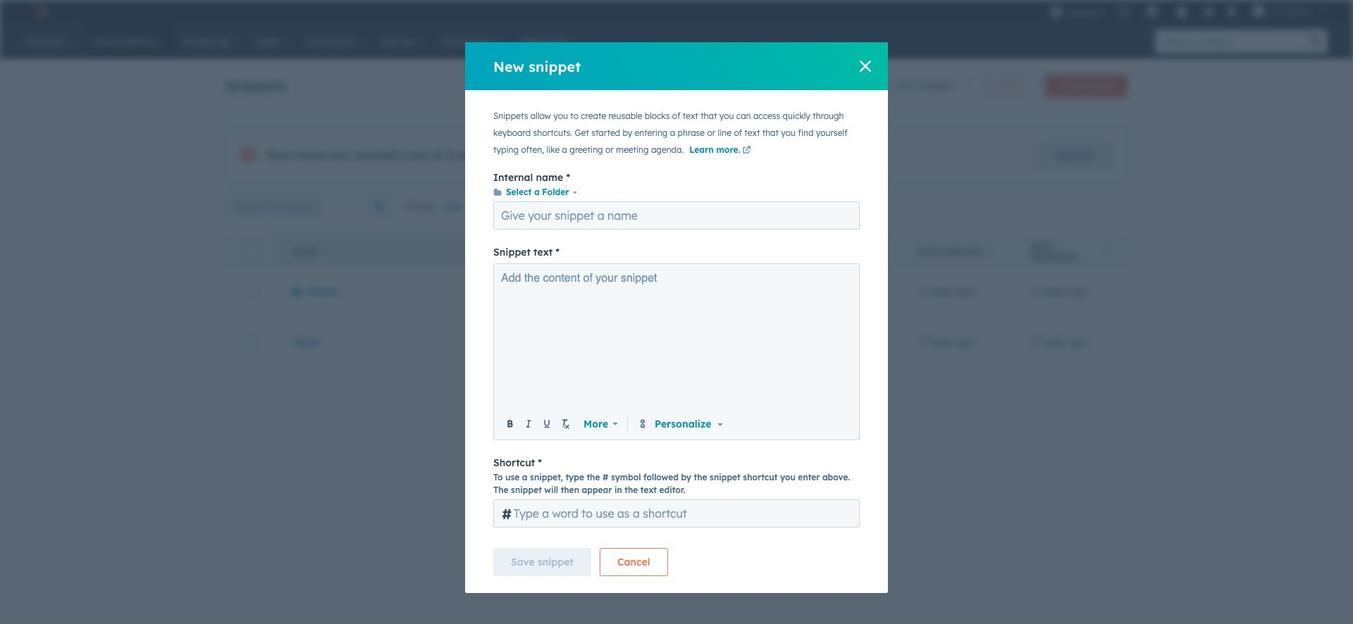 Task type: vqa. For each thing, say whether or not it's contained in the screenshot.
The Jacob Simon icon
yes



Task type: describe. For each thing, give the bounding box(es) containing it.
close image
[[860, 61, 871, 72]]

Search HubSpot search field
[[1155, 30, 1304, 54]]

Type a word to use as a shortcut text field
[[493, 500, 860, 528]]

2 press to sort. image from the left
[[1105, 246, 1110, 256]]

Give your snippet a name text field
[[493, 202, 860, 230]]

jacob simon image
[[1252, 5, 1265, 18]]

2 press to sort. element from the left
[[1105, 246, 1110, 258]]

marketplaces image
[[1146, 6, 1158, 19]]

Search search field
[[226, 192, 397, 221]]



Task type: locate. For each thing, give the bounding box(es) containing it.
1 press to sort. element from the left
[[987, 246, 992, 258]]

menu
[[1043, 0, 1336, 23]]

press to sort. element
[[987, 246, 992, 258], [1105, 246, 1110, 258]]

1 horizontal spatial press to sort. element
[[1105, 246, 1110, 258]]

link opens in a new window image
[[742, 147, 751, 155]]

None text field
[[502, 271, 852, 412]]

link opens in a new window image
[[742, 144, 751, 157]]

0 horizontal spatial press to sort. element
[[987, 246, 992, 258]]

1 press to sort. image from the left
[[987, 246, 992, 256]]

ascending sort. press to sort descending. element
[[322, 246, 327, 258]]

banner
[[226, 70, 1128, 97]]

1 horizontal spatial press to sort. image
[[1105, 246, 1110, 256]]

0 horizontal spatial press to sort. image
[[987, 246, 992, 256]]

dialog
[[465, 42, 888, 593]]

ascending sort. press to sort descending. image
[[322, 246, 327, 256]]

press to sort. image
[[987, 246, 992, 256], [1105, 246, 1110, 256]]



